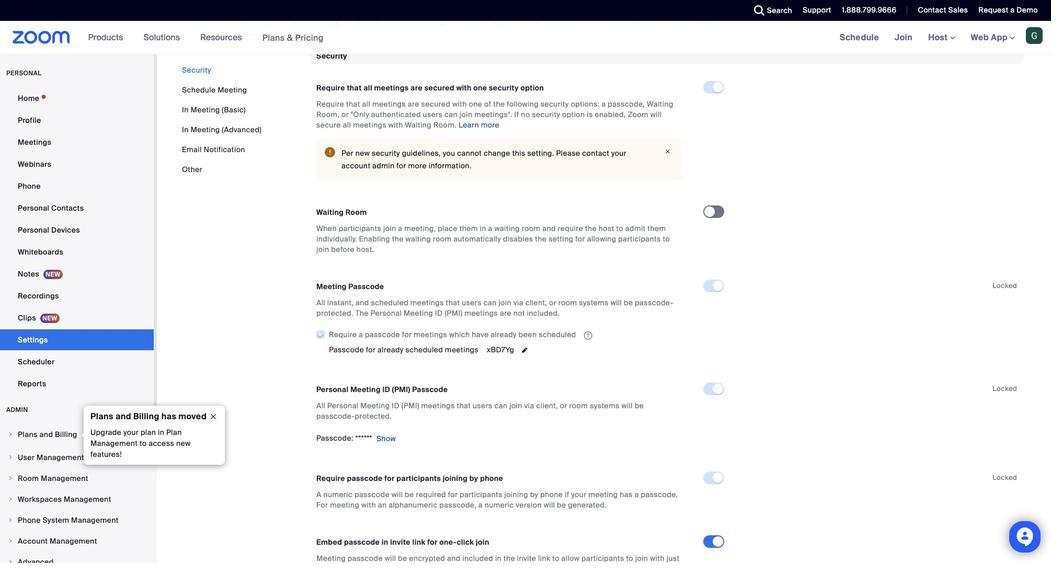 Task type: vqa. For each thing, say whether or not it's contained in the screenshot.
Owner: Gary Orlando icon
no



Task type: locate. For each thing, give the bounding box(es) containing it.
require for require a passcode for meetings which have already been scheduled
[[329, 330, 357, 340]]

plans & pricing link
[[262, 32, 324, 43], [262, 32, 324, 43]]

management for workspaces management
[[64, 495, 111, 504]]

1 vertical spatial joining
[[505, 490, 529, 500]]

for right "admin"
[[397, 161, 406, 171]]

scheduled
[[371, 298, 409, 308], [539, 330, 576, 340], [406, 345, 443, 355]]

meeting passcode
[[317, 282, 384, 292]]

disables
[[503, 235, 533, 244]]

0 horizontal spatial waiting
[[406, 235, 431, 244]]

2 horizontal spatial your
[[612, 149, 627, 158]]

0 vertical spatial one
[[474, 83, 487, 93]]

secured for security
[[425, 83, 455, 93]]

phone for phone
[[18, 182, 41, 191]]

waiting down authenticated
[[405, 121, 432, 130]]

1 vertical spatial scheduled
[[539, 330, 576, 340]]

2 vertical spatial are
[[500, 309, 512, 318]]

invite
[[390, 538, 411, 547]]

management for room management
[[41, 474, 88, 483]]

security up of
[[489, 83, 519, 93]]

be
[[624, 298, 633, 308], [635, 401, 644, 411], [405, 490, 414, 500], [557, 501, 566, 510]]

meeting up generated.
[[589, 490, 618, 500]]

tabs of my account settings page tab list
[[182, 7, 717, 36]]

systems
[[579, 298, 609, 308], [590, 401, 620, 411]]

2 vertical spatial users
[[473, 401, 493, 411]]

2 locked from the top
[[993, 385, 1018, 394]]

1 vertical spatial security
[[182, 65, 211, 75]]

room down the user
[[18, 474, 39, 483]]

1 vertical spatial in
[[182, 125, 189, 134]]

1 vertical spatial all
[[317, 401, 326, 411]]

plans inside product information navigation
[[262, 32, 285, 43]]

waiting down meeting,
[[406, 235, 431, 244]]

your left plan
[[123, 428, 139, 437]]

users inside require that all meetings are secured with one of the following security options: a passcode, waiting room, or "only authenticated users can join meetings". if no security option is enabled, zoom will secure all meetings with waiting room.
[[423, 110, 443, 120]]

1 locked from the top
[[993, 282, 1018, 291]]

new up account
[[356, 149, 370, 158]]

the inside require that all meetings are secured with one of the following security options: a passcode, waiting room, or "only authenticated users can join meetings". if no security option is enabled, zoom will secure all meetings with waiting room.
[[494, 100, 505, 109]]

1 horizontal spatial numeric
[[485, 501, 514, 510]]

2 vertical spatial right image
[[7, 517, 14, 524]]

a down the
[[359, 330, 363, 340]]

meeting up passcode for already scheduled meetings
[[404, 309, 433, 318]]

notes inside personal menu menu
[[18, 269, 39, 279]]

notes
[[601, 15, 629, 28], [18, 269, 39, 279]]

and up user management
[[39, 430, 53, 440]]

in inside when participants join a meeting, place them in a waiting room and require the host to admit them individually. enabling the waiting room automatically disables the setting for allowing participants to join before host.
[[480, 224, 487, 234]]

1 vertical spatial client,
[[537, 401, 558, 411]]

0 horizontal spatial more
[[408, 161, 427, 171]]

zoom right enabled,
[[628, 110, 649, 120]]

security down pricing in the left of the page
[[317, 51, 347, 61]]

in for in meeting (advanced)
[[182, 125, 189, 134]]

1.888.799.9666 button
[[834, 0, 900, 21], [842, 5, 897, 15]]

plans and billing
[[18, 430, 77, 440]]

id up require a passcode for meetings which have already been scheduled
[[435, 309, 443, 318]]

right image
[[7, 432, 14, 438], [7, 476, 14, 482], [7, 517, 14, 524]]

can inside all instant, and scheduled meetings that users can join via client, or room systems will be passcode- protected. the personal meeting id (pmi) meetings are not included.
[[484, 298, 497, 308]]

products button
[[88, 21, 128, 54]]

phone down webinars
[[18, 182, 41, 191]]

banner containing products
[[0, 21, 1052, 55]]

scheduled for all instant, and scheduled meetings that users can join via client, or room systems will be passcode- protected. the personal meeting id (pmi) meetings are not included.
[[371, 298, 409, 308]]

id down passcode for already scheduled meetings
[[383, 385, 390, 395]]

in
[[480, 224, 487, 234], [158, 428, 164, 437], [382, 538, 389, 547]]

0 horizontal spatial has
[[162, 411, 177, 422]]

0 vertical spatial secured
[[425, 83, 455, 93]]

0 horizontal spatial zoom
[[463, 15, 489, 28]]

waiting up close icon on the right
[[647, 100, 674, 109]]

1 horizontal spatial passcode-
[[635, 298, 674, 308]]

right image inside room management menu item
[[7, 476, 14, 482]]

(pmi) inside all personal meeting id (pmi) meetings that users can join via client, or room systems will be passcode-protected.
[[402, 401, 420, 411]]

upgrade your plan in plan management to access new features!
[[91, 428, 191, 459]]

in inside upgrade your plan in plan management to access new features!
[[158, 428, 164, 437]]

0 vertical spatial passcode-
[[635, 298, 674, 308]]

right image inside phone system management menu item
[[7, 517, 14, 524]]

(pmi) down personal meeting id (pmi) passcode
[[402, 401, 420, 411]]

1.888.799.9666 button up schedule link
[[842, 5, 897, 15]]

plans for plans and billing
[[18, 430, 38, 440]]

and
[[543, 224, 556, 234], [356, 298, 369, 308], [116, 411, 131, 422], [39, 430, 53, 440]]

1 vertical spatial are
[[408, 100, 420, 109]]

a left meeting,
[[398, 224, 403, 234]]

require a passcode for meetings which have already been scheduled application
[[316, 327, 704, 342]]

menu bar containing security
[[182, 65, 262, 175]]

billing for plans and billing
[[55, 430, 77, 440]]

scheduler
[[18, 357, 55, 367]]

2 them from the left
[[648, 224, 666, 234]]

that inside all instant, and scheduled meetings that users can join via client, or room systems will be passcode- protected. the personal meeting id (pmi) meetings are not included.
[[446, 298, 460, 308]]

already up xbd7yg
[[491, 330, 517, 340]]

generated.
[[568, 501, 607, 510]]

(pmi) down passcode for already scheduled meetings
[[392, 385, 411, 395]]

0 vertical spatial phone
[[480, 474, 503, 484]]

1 vertical spatial via
[[525, 401, 535, 411]]

for inside when participants join a meeting, place them in a waiting room and require the host to admit them individually. enabling the waiting room automatically disables the setting for allowing participants to join before host.
[[576, 235, 585, 244]]

are inside require that all meetings are secured with one of the following security options: a passcode, waiting room, or "only authenticated users can join meetings". if no security option is enabled, zoom will secure all meetings with waiting room.
[[408, 100, 420, 109]]

phone system management
[[18, 516, 119, 525]]

in up access
[[158, 428, 164, 437]]

participants right required
[[460, 490, 503, 500]]

new down the plan
[[176, 439, 191, 448]]

require inside require that all meetings are secured with one of the following security options: a passcode, waiting room, or "only authenticated users can join meetings". if no security option is enabled, zoom will secure all meetings with waiting room.
[[317, 100, 344, 109]]

0 horizontal spatial them
[[460, 224, 478, 234]]

1 vertical spatial meeting
[[330, 501, 360, 510]]

plans inside tooltip
[[91, 411, 113, 422]]

billing
[[133, 411, 159, 422], [55, 430, 77, 440]]

right image left room management
[[7, 476, 14, 482]]

2 in from the top
[[182, 125, 189, 134]]

passcode, up enabled,
[[608, 100, 645, 109]]

all for require that all meetings are secured with one of the following security options: a passcode, waiting room, or "only authenticated users can join meetings". if no security option is enabled, zoom will secure all meetings with waiting room.
[[362, 100, 371, 109]]

right image
[[7, 455, 14, 461], [7, 497, 14, 503], [7, 538, 14, 545], [7, 559, 14, 564]]

meeting
[[237, 15, 275, 28], [218, 85, 247, 95], [191, 105, 220, 115], [191, 125, 220, 134], [317, 282, 347, 292], [404, 309, 433, 318], [351, 385, 381, 395], [361, 401, 390, 411]]

by up version
[[530, 490, 539, 500]]

joining up version
[[505, 490, 529, 500]]

meetings inside application
[[414, 330, 448, 340]]

1 horizontal spatial id
[[392, 401, 400, 411]]

support
[[803, 5, 832, 15]]

clips inside tabs of my account settings page tab list
[[669, 15, 692, 28]]

protected. up '******' at the bottom left
[[355, 412, 392, 421]]

phone up a numeric passcode will be required for participants joining by phone if your meeting has a passcode. for meeting with an alphanumeric passcode, a numeric version will be generated.
[[480, 474, 503, 484]]

your inside per new security guidelines, you cannot change this setting. please contact your account admin for more information.
[[612, 149, 627, 158]]

locked for passcode.
[[993, 474, 1018, 483]]

learn
[[459, 121, 479, 130]]

require for require that all meetings are secured with one security option
[[317, 83, 345, 93]]

right image inside user management menu item
[[7, 455, 14, 461]]

phone link
[[0, 176, 154, 197]]

home link
[[0, 88, 154, 109]]

0 horizontal spatial notes
[[18, 269, 39, 279]]

all left instant,
[[317, 298, 326, 308]]

contact sales link
[[911, 0, 971, 21], [919, 5, 969, 15]]

enabling
[[359, 235, 390, 244]]

for up passcode for already scheduled meetings
[[402, 330, 412, 340]]

schedule meeting
[[182, 85, 247, 95]]

scheduled down require a passcode for meetings which have already been scheduled
[[406, 345, 443, 355]]

allowing
[[587, 235, 617, 244]]

client, inside all instant, and scheduled meetings that users can join via client, or room systems will be passcode- protected. the personal meeting id (pmi) meetings are not included.
[[526, 298, 547, 308]]

secured
[[425, 83, 455, 93], [421, 100, 451, 109]]

that inside all personal meeting id (pmi) meetings that users can join via client, or room systems will be passcode-protected.
[[457, 401, 471, 411]]

click
[[457, 538, 474, 547]]

passcode down passcode for already scheduled meetings
[[412, 385, 448, 395]]

1 right image from the top
[[7, 432, 14, 438]]

scheduled inside all instant, and scheduled meetings that users can join via client, or room systems will be passcode- protected. the personal meeting id (pmi) meetings are not included.
[[371, 298, 409, 308]]

new inside per new security guidelines, you cannot change this setting. please contact your account admin for more information.
[[356, 149, 370, 158]]

1 vertical spatial phone
[[18, 516, 41, 525]]

waiting up when
[[317, 208, 344, 217]]

0 vertical spatial id
[[435, 309, 443, 318]]

1 horizontal spatial or
[[549, 298, 557, 308]]

0 vertical spatial option
[[521, 83, 544, 93]]

all up passcode: at the bottom left
[[317, 401, 326, 411]]

1 vertical spatial more
[[408, 161, 427, 171]]

personal devices link
[[0, 220, 154, 241]]

0 vertical spatial or
[[342, 110, 349, 120]]

scheduled down meeting passcode
[[371, 298, 409, 308]]

0 horizontal spatial billing
[[55, 430, 77, 440]]

1 horizontal spatial has
[[620, 490, 633, 500]]

1 vertical spatial notes
[[18, 269, 39, 279]]

per new security guidelines, you cannot change this setting. please contact your account admin for more information. alert
[[317, 139, 683, 181]]

meeting up email notification link
[[191, 125, 220, 134]]

0 horizontal spatial security
[[182, 65, 211, 75]]

following
[[507, 100, 539, 109]]

and up "upgrade"
[[116, 411, 131, 422]]

management inside menu item
[[64, 495, 111, 504]]

by up a numeric passcode will be required for participants joining by phone if your meeting has a passcode. for meeting with an alphanumeric passcode, a numeric version will be generated.
[[470, 474, 479, 484]]

protected. down instant,
[[317, 309, 354, 318]]

1 vertical spatial or
[[549, 298, 557, 308]]

management up phone system management menu item
[[64, 495, 111, 504]]

contact
[[919, 5, 947, 15]]

0 horizontal spatial passcode,
[[440, 501, 477, 510]]

waiting room
[[317, 208, 367, 217]]

require for require passcode for participants joining by phone
[[317, 474, 345, 484]]

the right enabling
[[392, 235, 404, 244]]

new
[[356, 149, 370, 158], [176, 439, 191, 448]]

0 horizontal spatial in
[[158, 428, 164, 437]]

zoom left apps
[[463, 15, 489, 28]]

0 vertical spatial schedule
[[840, 32, 880, 43]]

1 horizontal spatial new
[[356, 149, 370, 158]]

support link
[[795, 0, 834, 21], [803, 5, 832, 15]]

management up room management
[[37, 453, 84, 463]]

2 vertical spatial passcode
[[412, 385, 448, 395]]

0 vertical spatial your
[[612, 149, 627, 158]]

plans
[[262, 32, 285, 43], [91, 411, 113, 422], [18, 430, 38, 440]]

billing inside menu item
[[55, 430, 77, 440]]

secured inside require that all meetings are secured with one of the following security options: a passcode, waiting room, or "only authenticated users can join meetings". if no security option is enabled, zoom will secure all meetings with waiting room.
[[421, 100, 451, 109]]

schedule inside 'menu bar'
[[182, 85, 216, 95]]

participants inside a numeric passcode will be required for participants joining by phone if your meeting has a passcode. for meeting with an alphanumeric passcode, a numeric version will be generated.
[[460, 490, 503, 500]]

personal meeting id (pmi) passcode
[[317, 385, 448, 395]]

0 horizontal spatial waiting
[[317, 208, 344, 217]]

one for of
[[469, 100, 483, 109]]

joining inside a numeric passcode will be required for participants joining by phone if your meeting has a passcode. for meeting with an alphanumeric passcode, a numeric version will be generated.
[[505, 490, 529, 500]]

admin menu menu
[[0, 425, 154, 564]]

0 vertical spatial passcode,
[[608, 100, 645, 109]]

0 horizontal spatial by
[[470, 474, 479, 484]]

for
[[317, 501, 328, 510]]

show
[[377, 434, 396, 444]]

individually.
[[317, 235, 357, 244]]

meeting right the for
[[330, 501, 360, 510]]

all inside all instant, and scheduled meetings that users can join via client, or room systems will be passcode- protected. the personal meeting id (pmi) meetings are not included.
[[317, 298, 326, 308]]

0 vertical spatial numeric
[[324, 490, 353, 500]]

protected. inside all personal meeting id (pmi) meetings that users can join via client, or room systems will be passcode-protected.
[[355, 412, 392, 421]]

of
[[485, 100, 492, 109]]

more
[[481, 121, 500, 130], [408, 161, 427, 171]]

you
[[443, 149, 456, 158]]

passcode up the
[[349, 282, 384, 292]]

room.
[[434, 121, 457, 130]]

id
[[435, 309, 443, 318], [383, 385, 390, 395], [392, 401, 400, 411]]

secure
[[317, 121, 341, 130]]

for down require
[[576, 235, 585, 244]]

1 vertical spatial has
[[620, 490, 633, 500]]

0 vertical spatial plans
[[262, 32, 285, 43]]

0 vertical spatial already
[[491, 330, 517, 340]]

2 phone from the top
[[18, 516, 41, 525]]

1 vertical spatial by
[[530, 490, 539, 500]]

1 horizontal spatial room
[[346, 208, 367, 217]]

2 all from the top
[[317, 401, 326, 411]]

1 vertical spatial in
[[158, 428, 164, 437]]

0 horizontal spatial clips
[[18, 313, 36, 323]]

require inside require a passcode for meetings which have already been scheduled application
[[329, 330, 357, 340]]

2 horizontal spatial or
[[560, 401, 568, 411]]

one inside require that all meetings are secured with one of the following security options: a passcode, waiting room, or "only authenticated users can join meetings". if no security option is enabled, zoom will secure all meetings with waiting room.
[[469, 100, 483, 109]]

0 vertical spatial protected.
[[317, 309, 354, 318]]

2 right image from the top
[[7, 497, 14, 503]]

1 all from the top
[[317, 298, 326, 308]]

already inside require a passcode for meetings which have already been scheduled application
[[491, 330, 517, 340]]

plans for plans & pricing
[[262, 32, 285, 43]]

0 horizontal spatial protected.
[[317, 309, 354, 318]]

right image for room
[[7, 476, 14, 482]]

right image down admin
[[7, 432, 14, 438]]

1 horizontal spatial clips
[[669, 15, 692, 28]]

meeting inside all personal meeting id (pmi) meetings that users can join via client, or room systems will be passcode-protected.
[[361, 401, 390, 411]]

right image left system
[[7, 517, 14, 524]]

plans for plans and billing has moved
[[91, 411, 113, 422]]

admit
[[626, 224, 646, 234]]

numeric
[[324, 490, 353, 500], [485, 501, 514, 510]]

in down schedule meeting on the left
[[182, 105, 189, 115]]

2 vertical spatial or
[[560, 401, 568, 411]]

right image for account management
[[7, 538, 14, 545]]

personal
[[6, 69, 42, 77]]

0 vertical spatial scheduled
[[371, 298, 409, 308]]

2 vertical spatial plans
[[18, 430, 38, 440]]

when participants join a meeting, place them in a waiting room and require the host to admit them individually. enabling the waiting room automatically disables the setting for allowing participants to join before host.
[[317, 224, 670, 254]]

phone inside menu item
[[18, 516, 41, 525]]

0 vertical spatial in
[[182, 105, 189, 115]]

more down guidelines,
[[408, 161, 427, 171]]

id down personal meeting id (pmi) passcode
[[392, 401, 400, 411]]

management down phone system management menu item
[[50, 537, 97, 546]]

a left demo at right
[[1011, 5, 1015, 15]]

a
[[317, 490, 322, 500]]

all
[[364, 83, 373, 93], [362, 100, 371, 109], [343, 121, 351, 130]]

the right of
[[494, 100, 505, 109]]

1 horizontal spatial more
[[481, 121, 500, 130]]

please
[[556, 149, 581, 158]]

or inside all instant, and scheduled meetings that users can join via client, or room systems will be passcode- protected. the personal meeting id (pmi) meetings are not included.
[[549, 298, 557, 308]]

your right if
[[572, 490, 587, 500]]

for up an
[[385, 474, 395, 484]]

or
[[342, 110, 349, 120], [549, 298, 557, 308], [560, 401, 568, 411]]

meetings navigation
[[832, 21, 1052, 55]]

participants up enabling
[[339, 224, 382, 234]]

0 vertical spatial passcode
[[349, 282, 384, 292]]

0 vertical spatial room
[[346, 208, 367, 217]]

security element
[[310, 48, 1024, 564]]

plans inside menu item
[[18, 430, 38, 440]]

0 horizontal spatial passcode-
[[317, 412, 355, 421]]

for inside a numeric passcode will be required for participants joining by phone if your meeting has a passcode. for meeting with an alphanumeric passcode, a numeric version will be generated.
[[448, 490, 458, 500]]

secured up room.
[[425, 83, 455, 93]]

phone up the account
[[18, 516, 41, 525]]

plans left &
[[262, 32, 285, 43]]

1 them from the left
[[460, 224, 478, 234]]

2 vertical spatial scheduled
[[406, 345, 443, 355]]

more down meetings".
[[481, 121, 500, 130]]

0 vertical spatial zoom
[[463, 15, 489, 28]]

room inside security element
[[346, 208, 367, 217]]

passcode, down required
[[440, 501, 477, 510]]

close image
[[205, 412, 222, 422]]

0 horizontal spatial id
[[383, 385, 390, 395]]

by inside a numeric passcode will be required for participants joining by phone if your meeting has a passcode. for meeting with an alphanumeric passcode, a numeric version will be generated.
[[530, 490, 539, 500]]

passcode
[[365, 330, 400, 340], [347, 474, 383, 484], [355, 490, 390, 500], [344, 538, 380, 547]]

0 vertical spatial notes
[[601, 15, 629, 28]]

waiting up disables
[[495, 224, 520, 234]]

billing up user management menu item
[[55, 430, 77, 440]]

0 horizontal spatial via
[[514, 298, 524, 308]]

1 horizontal spatial zoom
[[628, 110, 649, 120]]

passcode down the
[[329, 345, 364, 355]]

phone for phone system management
[[18, 516, 41, 525]]

0 vertical spatial phone
[[18, 182, 41, 191]]

passcode inside a numeric passcode will be required for participants joining by phone if your meeting has a passcode. for meeting with an alphanumeric passcode, a numeric version will be generated.
[[355, 490, 390, 500]]

meeting up resources
[[237, 15, 275, 28]]

0 horizontal spatial plans
[[18, 430, 38, 440]]

audio
[[355, 15, 382, 28]]

passcode- inside all personal meeting id (pmi) meetings that users can join via client, or room systems will be passcode-protected.
[[317, 412, 355, 421]]

menu item
[[0, 553, 154, 564]]

participants down admit
[[619, 235, 661, 244]]

has inside tooltip
[[162, 411, 177, 422]]

security
[[317, 51, 347, 61], [182, 65, 211, 75]]

for inside per new security guidelines, you cannot change this setting. please contact your account admin for more information.
[[397, 161, 406, 171]]

scheduled for passcode for already scheduled meetings
[[406, 345, 443, 355]]

right image for phone
[[7, 517, 14, 524]]

and up the
[[356, 298, 369, 308]]

schedule for schedule meeting
[[182, 85, 216, 95]]

will
[[651, 110, 662, 120], [611, 298, 622, 308], [622, 401, 633, 411], [392, 490, 403, 500], [544, 501, 555, 510]]

joining up required
[[443, 474, 468, 484]]

one for security
[[474, 83, 487, 93]]

a
[[1011, 5, 1015, 15], [602, 100, 606, 109], [398, 224, 403, 234], [488, 224, 493, 234], [359, 330, 363, 340], [635, 490, 639, 500], [479, 501, 483, 510]]

will inside all personal meeting id (pmi) meetings that users can join via client, or room systems will be passcode-protected.
[[622, 401, 633, 411]]

0 vertical spatial waiting
[[647, 100, 674, 109]]

billing inside tooltip
[[133, 411, 159, 422]]

conferencing
[[384, 15, 446, 28]]

billing up plan
[[133, 411, 159, 422]]

0 vertical spatial client,
[[526, 298, 547, 308]]

1 in from the top
[[182, 105, 189, 115]]

users inside all personal meeting id (pmi) meetings that users can join via client, or room systems will be passcode-protected.
[[473, 401, 493, 411]]

passcode, inside require that all meetings are secured with one of the following security options: a passcode, waiting room, or "only authenticated users can join meetings". if no security option is enabled, zoom will secure all meetings with waiting room.
[[608, 100, 645, 109]]

has left passcode.
[[620, 490, 633, 500]]

right image inside plans and billing menu item
[[7, 432, 14, 438]]

for down the
[[366, 345, 376, 355]]

resources
[[200, 32, 242, 43]]

host.
[[357, 245, 374, 254]]

0 vertical spatial all
[[364, 83, 373, 93]]

3 right image from the top
[[7, 538, 14, 545]]

require that all meetings are secured with one security option
[[317, 83, 544, 93]]

user management menu item
[[0, 448, 154, 468]]

and up setting
[[543, 224, 556, 234]]

option up following
[[521, 83, 544, 93]]

(pmi)
[[445, 309, 463, 318], [392, 385, 411, 395], [402, 401, 420, 411]]

1 horizontal spatial them
[[648, 224, 666, 234]]

join inside all instant, and scheduled meetings that users can join via client, or room systems will be passcode- protected. the personal meeting id (pmi) meetings are not included.
[[499, 298, 512, 308]]

2 horizontal spatial id
[[435, 309, 443, 318]]

2 vertical spatial locked
[[993, 474, 1018, 483]]

management up workspaces management
[[41, 474, 88, 483]]

in up email
[[182, 125, 189, 134]]

phone inside personal menu menu
[[18, 182, 41, 191]]

client, inside all personal meeting id (pmi) meetings that users can join via client, or room systems will be passcode-protected.
[[537, 401, 558, 411]]

3 right image from the top
[[7, 517, 14, 524]]

1 horizontal spatial phone
[[541, 490, 563, 500]]

secured for of
[[421, 100, 451, 109]]

1 vertical spatial plans
[[91, 411, 113, 422]]

schedule down 1.888.799.9666
[[840, 32, 880, 43]]

one left of
[[469, 100, 483, 109]]

phone
[[480, 474, 503, 484], [541, 490, 563, 500]]

plans up the user
[[18, 430, 38, 440]]

for right link
[[428, 538, 438, 547]]

1 phone from the top
[[18, 182, 41, 191]]

0 horizontal spatial new
[[176, 439, 191, 448]]

profile
[[18, 116, 41, 125]]

banner
[[0, 21, 1052, 55]]

settings
[[18, 335, 48, 345]]

room
[[346, 208, 367, 217], [18, 474, 39, 483]]

to
[[617, 224, 624, 234], [663, 235, 670, 244], [140, 439, 147, 448]]

menu bar
[[182, 65, 262, 175]]

schedule inside meetings navigation
[[840, 32, 880, 43]]

1 vertical spatial id
[[383, 385, 390, 395]]

learn more about require a passcode for meetings which have already been scheduled image
[[581, 331, 596, 340]]

right image inside workspaces management menu item
[[7, 497, 14, 503]]

meeting down personal meeting id (pmi) passcode
[[361, 401, 390, 411]]

before
[[331, 245, 355, 254]]

your right contact
[[612, 149, 627, 158]]

2 horizontal spatial waiting
[[647, 100, 674, 109]]

1 horizontal spatial via
[[525, 401, 535, 411]]

has up the plan
[[162, 411, 177, 422]]

management inside upgrade your plan in plan management to access new features!
[[91, 439, 138, 448]]

a inside require that all meetings are secured with one of the following security options: a passcode, waiting room, or "only authenticated users can join meetings". if no security option is enabled, zoom will secure all meetings with waiting room.
[[602, 100, 606, 109]]

numeric left version
[[485, 501, 514, 510]]

2 horizontal spatial to
[[663, 235, 670, 244]]

meeting up '******' at the bottom left
[[351, 385, 381, 395]]

notes link
[[0, 264, 154, 285]]

via inside all personal meeting id (pmi) meetings that users can join via client, or room systems will be passcode-protected.
[[525, 401, 535, 411]]

close image
[[662, 147, 674, 157]]

join
[[895, 32, 913, 43]]

1 vertical spatial systems
[[590, 401, 620, 411]]

required
[[416, 490, 446, 500]]

account
[[18, 537, 48, 546]]

via inside all instant, and scheduled meetings that users can join via client, or room systems will be passcode- protected. the personal meeting id (pmi) meetings are not included.
[[514, 298, 524, 308]]

are
[[411, 83, 423, 93], [408, 100, 420, 109], [500, 309, 512, 318]]

1 horizontal spatial passcode,
[[608, 100, 645, 109]]

management for account management
[[50, 537, 97, 546]]

1 vertical spatial clips
[[18, 313, 36, 323]]

1 vertical spatial room
[[18, 474, 39, 483]]

2 right image from the top
[[7, 476, 14, 482]]

1 right image from the top
[[7, 455, 14, 461]]

3 locked from the top
[[993, 474, 1018, 483]]

request a demo link
[[971, 0, 1052, 21], [979, 5, 1039, 15]]

one up of
[[474, 83, 487, 93]]

0 vertical spatial locked
[[993, 282, 1018, 291]]

management up features!
[[91, 439, 138, 448]]

1 horizontal spatial schedule
[[840, 32, 880, 43]]

option down options:
[[562, 110, 585, 120]]

been
[[519, 330, 537, 340]]

(pmi) up require a passcode for meetings which have already been scheduled
[[445, 309, 463, 318]]

plans up "upgrade"
[[91, 411, 113, 422]]

right image inside account management menu item
[[7, 538, 14, 545]]

phone system management menu item
[[0, 511, 154, 531]]

meetings inside all personal meeting id (pmi) meetings that users can join via client, or room systems will be passcode-protected.
[[422, 401, 455, 411]]

0 horizontal spatial numeric
[[324, 490, 353, 500]]



Task type: describe. For each thing, give the bounding box(es) containing it.
other link
[[182, 165, 202, 174]]

0 vertical spatial meeting
[[589, 490, 618, 500]]

per
[[342, 149, 354, 158]]

be inside all instant, and scheduled meetings that users can join via client, or room systems will be passcode- protected. the personal meeting id (pmi) meetings are not included.
[[624, 298, 633, 308]]

1 vertical spatial waiting
[[406, 235, 431, 244]]

personal for contacts
[[18, 204, 49, 213]]

0 vertical spatial security
[[317, 51, 347, 61]]

passcode inside application
[[365, 330, 400, 340]]

devices
[[51, 226, 80, 235]]

notes inside tabs of my account settings page tab list
[[601, 15, 629, 28]]

a inside application
[[359, 330, 363, 340]]

in for in meeting (basic)
[[182, 105, 189, 115]]

account
[[342, 161, 371, 171]]

host button
[[929, 32, 956, 43]]

0 horizontal spatial option
[[521, 83, 544, 93]]

1 vertical spatial numeric
[[485, 501, 514, 510]]

enabled,
[[595, 110, 626, 120]]

recordings link
[[0, 286, 154, 307]]

access
[[149, 439, 174, 448]]

1 vertical spatial passcode
[[329, 345, 364, 355]]

(pmi) inside all instant, and scheduled meetings that users can join via client, or room systems will be passcode- protected. the personal meeting id (pmi) meetings are not included.
[[445, 309, 463, 318]]

in meeting (basic)
[[182, 105, 246, 115]]

billing for plans and billing has moved
[[133, 411, 159, 422]]

scheduled inside require a passcode for meetings which have already been scheduled application
[[539, 330, 576, 340]]

room inside menu item
[[18, 474, 39, 483]]

room inside all personal meeting id (pmi) meetings that users can join via client, or room systems will be passcode-protected.
[[570, 401, 588, 411]]

one-
[[440, 538, 457, 547]]

are for security
[[411, 83, 423, 93]]

require that all meetings are secured with one of the following security options: a passcode, waiting room, or "only authenticated users can join meetings". if no security option is enabled, zoom will secure all meetings with waiting room.
[[317, 100, 674, 130]]

join inside all personal meeting id (pmi) meetings that users can join via client, or room systems will be passcode-protected.
[[510, 401, 523, 411]]

will inside require that all meetings are secured with one of the following security options: a passcode, waiting room, or "only authenticated users can join meetings". if no security option is enabled, zoom will secure all meetings with waiting room.
[[651, 110, 662, 120]]

right image for plans
[[7, 432, 14, 438]]

learn more link
[[459, 121, 500, 130]]

meeting up (basic)
[[218, 85, 247, 95]]

locked for passcode-
[[993, 282, 1018, 291]]

4 right image from the top
[[7, 559, 14, 564]]

option inside require that all meetings are secured with one of the following security options: a passcode, waiting room, or "only authenticated users can join meetings". if no security option is enabled, zoom will secure all meetings with waiting room.
[[562, 110, 585, 120]]

included.
[[527, 309, 560, 318]]

edit password for meetings which have already been scheduled image
[[519, 346, 531, 356]]

general
[[184, 15, 220, 28]]

passcode: ****** show
[[317, 434, 396, 444]]

2 vertical spatial in
[[382, 538, 389, 547]]

room management menu item
[[0, 469, 154, 489]]

reports
[[18, 379, 46, 389]]

no
[[521, 110, 530, 120]]

zoom inside tabs of my account settings page tab list
[[463, 15, 489, 28]]

or inside all personal meeting id (pmi) meetings that users can join via client, or room systems will be passcode-protected.
[[560, 401, 568, 411]]

security link
[[182, 65, 211, 75]]

webinars link
[[0, 154, 154, 175]]

require
[[558, 224, 583, 234]]

0 vertical spatial waiting
[[495, 224, 520, 234]]

meeting inside tabs of my account settings page tab list
[[237, 15, 275, 28]]

contacts
[[51, 204, 84, 213]]

embed
[[317, 538, 342, 547]]

all for all instant, and scheduled meetings that users can join via client, or room systems will be passcode- protected. the personal meeting id (pmi) meetings are not included.
[[317, 298, 326, 308]]

contact sales
[[919, 5, 969, 15]]

management for user management
[[37, 453, 84, 463]]

scheduler link
[[0, 352, 154, 373]]

join inside require that all meetings are secured with one of the following security options: a passcode, waiting room, or "only authenticated users can join meetings". if no security option is enabled, zoom will secure all meetings with waiting room.
[[460, 110, 473, 120]]

can inside all personal meeting id (pmi) meetings that users can join via client, or room systems will be passcode-protected.
[[495, 401, 508, 411]]

id inside all instant, and scheduled meetings that users can join via client, or room systems will be passcode- protected. the personal meeting id (pmi) meetings are not included.
[[435, 309, 443, 318]]

passcode, inside a numeric passcode will be required for participants joining by phone if your meeting has a passcode. for meeting with an alphanumeric passcode, a numeric version will be generated.
[[440, 501, 477, 510]]

right image for workspaces management
[[7, 497, 14, 503]]

clips inside personal menu menu
[[18, 313, 36, 323]]

schedule for schedule
[[840, 32, 880, 43]]

request
[[979, 5, 1009, 15]]

meeting up instant,
[[317, 282, 347, 292]]

which
[[449, 330, 470, 340]]

locked for be
[[993, 385, 1018, 394]]

are for of
[[408, 100, 420, 109]]

link
[[413, 538, 426, 547]]

guidelines,
[[402, 149, 441, 158]]

zoom inside require that all meetings are secured with one of the following security options: a passcode, waiting room, or "only authenticated users can join meetings". if no security option is enabled, zoom will secure all meetings with waiting room.
[[628, 110, 649, 120]]

passcode for already scheduled meetings
[[329, 345, 479, 355]]

security left options:
[[541, 100, 569, 109]]

protected. inside all instant, and scheduled meetings that users can join via client, or room systems will be passcode- protected. the personal meeting id (pmi) meetings are not included.
[[317, 309, 354, 318]]

zoom logo image
[[13, 31, 70, 44]]

web
[[971, 32, 989, 43]]

0 horizontal spatial joining
[[443, 474, 468, 484]]

systems inside all instant, and scheduled meetings that users can join via client, or room systems will be passcode- protected. the personal meeting id (pmi) meetings are not included.
[[579, 298, 609, 308]]

and inside all instant, and scheduled meetings that users can join via client, or room systems will be passcode- protected. the personal meeting id (pmi) meetings are not included.
[[356, 298, 369, 308]]

will inside all instant, and scheduled meetings that users can join via client, or room systems will be passcode- protected. the personal meeting id (pmi) meetings are not included.
[[611, 298, 622, 308]]

in meeting (basic) link
[[182, 105, 246, 115]]

email notification link
[[182, 145, 245, 154]]

plans and billing has moved tooltip
[[81, 406, 225, 465]]

require for require that all meetings are secured with one of the following security options: a passcode, waiting room, or "only authenticated users can join meetings". if no security option is enabled, zoom will secure all meetings with waiting room.
[[317, 100, 344, 109]]

1 horizontal spatial waiting
[[405, 121, 432, 130]]

0 vertical spatial to
[[617, 224, 624, 234]]

to inside upgrade your plan in plan management to access new features!
[[140, 439, 147, 448]]

cannot
[[457, 149, 482, 158]]

resources button
[[200, 21, 247, 54]]

notification
[[204, 145, 245, 154]]

systems inside all personal meeting id (pmi) meetings that users can join via client, or room systems will be passcode-protected.
[[590, 401, 620, 411]]

the left setting
[[535, 235, 547, 244]]

a left version
[[479, 501, 483, 510]]

this
[[513, 149, 526, 158]]

workspaces management
[[18, 495, 111, 504]]

(basic)
[[222, 105, 246, 115]]

new inside upgrade your plan in plan management to access new features!
[[176, 439, 191, 448]]

1.888.799.9666 button up join
[[834, 0, 900, 21]]

host
[[929, 32, 950, 43]]

show button
[[377, 434, 396, 444]]

participants up required
[[397, 474, 441, 484]]

personal contacts link
[[0, 198, 154, 219]]

clips link
[[0, 308, 154, 329]]

warning image
[[325, 147, 335, 158]]

can inside require that all meetings are secured with one of the following security options: a passcode, waiting room, or "only authenticated users can join meetings". if no security option is enabled, zoom will secure all meetings with waiting room.
[[445, 110, 458, 120]]

with inside a numeric passcode will be required for participants joining by phone if your meeting has a passcode. for meeting with an alphanumeric passcode, a numeric version will be generated.
[[362, 501, 376, 510]]

personal inside all instant, and scheduled meetings that users can join via client, or room systems will be passcode- protected. the personal meeting id (pmi) meetings are not included.
[[371, 309, 402, 318]]

phone inside a numeric passcode will be required for participants joining by phone if your meeting has a passcode. for meeting with an alphanumeric passcode, a numeric version will be generated.
[[541, 490, 563, 500]]

management down workspaces management menu item on the left bottom of the page
[[71, 516, 119, 525]]

&
[[287, 32, 293, 43]]

user
[[18, 453, 35, 463]]

passcode- inside all instant, and scheduled meetings that users can join via client, or room systems will be passcode- protected. the personal meeting id (pmi) meetings are not included.
[[635, 298, 674, 308]]

users inside all instant, and scheduled meetings that users can join via client, or room systems will be passcode- protected. the personal meeting id (pmi) meetings are not included.
[[462, 298, 482, 308]]

(advanced)
[[222, 125, 262, 134]]

learn more
[[459, 121, 500, 130]]

demo
[[1017, 5, 1039, 15]]

embed passcode in invite link for one-click join
[[317, 538, 490, 547]]

or inside require that all meetings are secured with one of the following security options: a passcode, waiting room, or "only authenticated users can join meetings". if no security option is enabled, zoom will secure all meetings with waiting room.
[[342, 110, 349, 120]]

a up automatically
[[488, 224, 493, 234]]

require passcode for participants joining by phone
[[317, 474, 503, 484]]

sales
[[949, 5, 969, 15]]

automatically
[[454, 235, 501, 244]]

webinars
[[18, 160, 51, 169]]

the up 'allowing'
[[585, 224, 597, 234]]

room inside all instant, and scheduled meetings that users can join via client, or room systems will be passcode- protected. the personal meeting id (pmi) meetings are not included.
[[559, 298, 577, 308]]

that inside require that all meetings are secured with one of the following security options: a passcode, waiting room, or "only authenticated users can join meetings". if no security option is enabled, zoom will secure all meetings with waiting room.
[[346, 100, 360, 109]]

0 horizontal spatial phone
[[480, 474, 503, 484]]

information.
[[429, 161, 472, 171]]

plans and billing menu item
[[0, 425, 154, 447]]

whiteboard
[[532, 15, 585, 28]]

be inside all personal meeting id (pmi) meetings that users can join via client, or room systems will be passcode-protected.
[[635, 401, 644, 411]]

more inside per new security guidelines, you cannot change this setting. please contact your account admin for more information.
[[408, 161, 427, 171]]

right image for user management
[[7, 455, 14, 461]]

authenticated
[[371, 110, 421, 120]]

your inside a numeric passcode will be required for participants joining by phone if your meeting has a passcode. for meeting with an alphanumeric passcode, a numeric version will be generated.
[[572, 490, 587, 500]]

web app button
[[971, 32, 1016, 43]]

meeting down schedule meeting link
[[191, 105, 220, 115]]

schedule meeting link
[[182, 85, 247, 95]]

search button
[[747, 0, 795, 21]]

profile link
[[0, 110, 154, 131]]

and inside menu item
[[39, 430, 53, 440]]

for inside require a passcode for meetings which have already been scheduled application
[[402, 330, 412, 340]]

0 horizontal spatial meeting
[[330, 501, 360, 510]]

personal inside all personal meeting id (pmi) meetings that users can join via client, or room systems will be passcode-protected.
[[327, 401, 359, 411]]

xbd7yg
[[487, 345, 515, 355]]

product information navigation
[[80, 21, 332, 55]]

are inside all instant, and scheduled meetings that users can join via client, or room systems will be passcode- protected. the personal meeting id (pmi) meetings are not included.
[[500, 309, 512, 318]]

all for all personal meeting id (pmi) meetings that users can join via client, or room systems will be passcode-protected.
[[317, 401, 326, 411]]

id inside all personal meeting id (pmi) meetings that users can join via client, or room systems will be passcode-protected.
[[392, 401, 400, 411]]

zoom apps
[[463, 15, 515, 28]]

0 vertical spatial more
[[481, 121, 500, 130]]

1 vertical spatial already
[[378, 345, 404, 355]]

when
[[317, 224, 337, 234]]

account management
[[18, 537, 97, 546]]

your inside upgrade your plan in plan management to access new features!
[[123, 428, 139, 437]]

passcode.
[[641, 490, 678, 500]]

home
[[18, 94, 39, 103]]

1 vertical spatial to
[[663, 235, 670, 244]]

1 vertical spatial (pmi)
[[392, 385, 411, 395]]

2 vertical spatial waiting
[[317, 208, 344, 217]]

personal for devices
[[18, 226, 49, 235]]

plan
[[166, 428, 182, 437]]

if
[[515, 110, 519, 120]]

whiteboards
[[18, 247, 63, 257]]

and inside tooltip
[[116, 411, 131, 422]]

contact
[[583, 149, 610, 158]]

personal for meeting
[[317, 385, 349, 395]]

account management menu item
[[0, 532, 154, 551]]

version
[[516, 501, 542, 510]]

profile picture image
[[1027, 27, 1043, 44]]

meetings
[[18, 138, 51, 147]]

meetings link
[[0, 132, 154, 153]]

1.888.799.9666
[[842, 5, 897, 15]]

email
[[182, 145, 202, 154]]

workspaces management menu item
[[0, 490, 154, 510]]

security inside 'menu bar'
[[182, 65, 211, 75]]

and inside when participants join a meeting, place them in a waiting room and require the host to admit them individually. enabling the waiting room automatically disables the setting for allowing participants to join before host.
[[543, 224, 556, 234]]

security right the no
[[532, 110, 561, 120]]

recording
[[291, 15, 338, 28]]

has inside a numeric passcode will be required for participants joining by phone if your meeting has a passcode. for meeting with an alphanumeric passcode, a numeric version will be generated.
[[620, 490, 633, 500]]

******
[[356, 434, 373, 443]]

if
[[565, 490, 570, 500]]

solutions
[[144, 32, 180, 43]]

meeting inside all instant, and scheduled meetings that users can join via client, or room systems will be passcode- protected. the personal meeting id (pmi) meetings are not included.
[[404, 309, 433, 318]]

all for require that all meetings are secured with one security option
[[364, 83, 373, 93]]

audio conferencing
[[355, 15, 446, 28]]

recordings
[[18, 291, 59, 301]]

per new security guidelines, you cannot change this setting. please contact your account admin for more information.
[[342, 149, 627, 171]]

admin
[[373, 161, 395, 171]]

personal menu menu
[[0, 88, 154, 396]]

2 vertical spatial all
[[343, 121, 351, 130]]

security inside per new security guidelines, you cannot change this setting. please contact your account admin for more information.
[[372, 149, 400, 158]]

in meeting (advanced) link
[[182, 125, 262, 134]]

setting.
[[528, 149, 554, 158]]

a left passcode.
[[635, 490, 639, 500]]



